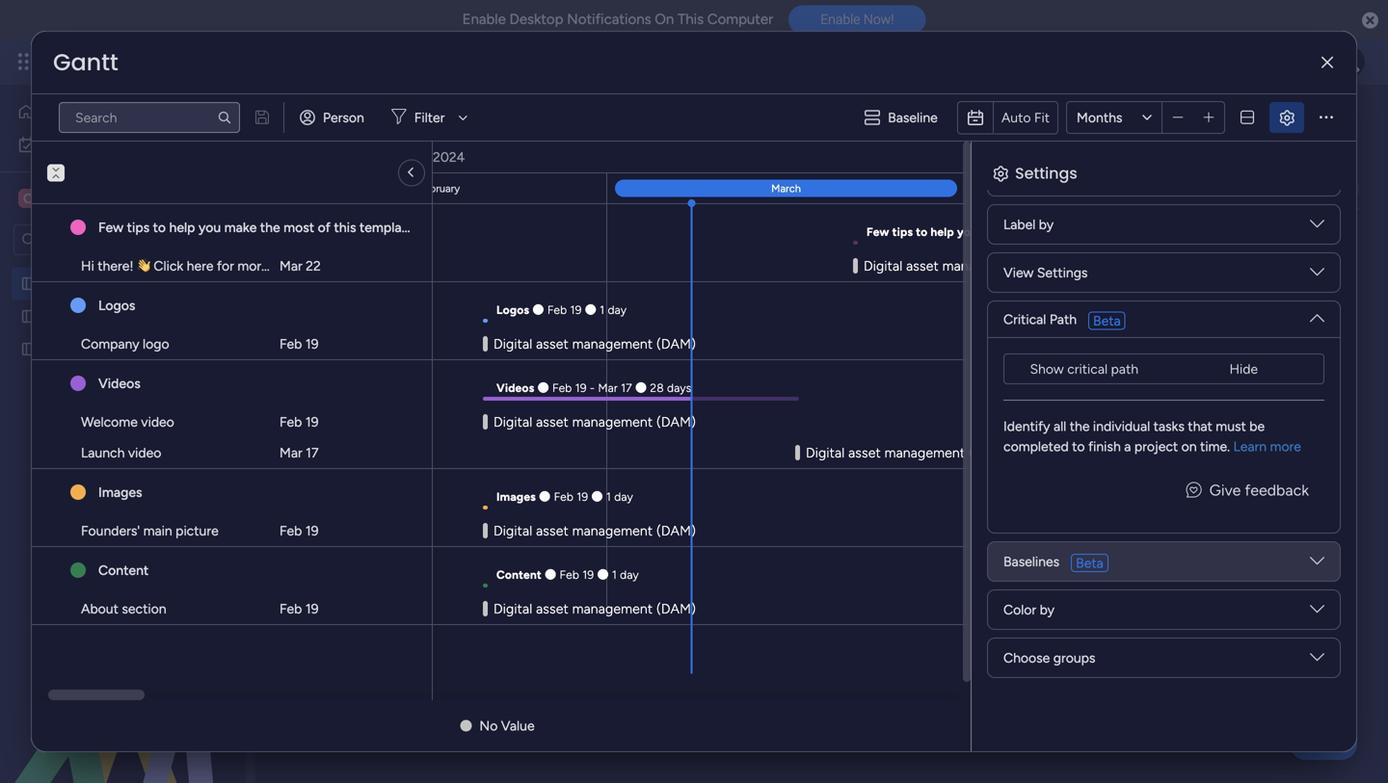 Task type: vqa. For each thing, say whether or not it's contained in the screenshot.
Kanban in the "BUTTON"
no



Task type: locate. For each thing, give the bounding box(es) containing it.
color by
[[1004, 602, 1055, 619]]

2 enable from the left
[[821, 11, 861, 27]]

by for color by
[[1040, 602, 1055, 619]]

creative down v2 collapse up icon at the left top of the page
[[44, 189, 104, 208]]

about
[[366, 146, 402, 162]]

management
[[486, 100, 698, 143], [122, 276, 202, 292]]

0 horizontal spatial logos
[[98, 297, 135, 314]]

by for group by
[[1045, 168, 1060, 185]]

of right "package"
[[484, 146, 497, 162]]

make down group
[[981, 225, 1010, 239]]

2 horizontal spatial the
[[1070, 418, 1090, 435]]

select product image
[[17, 52, 37, 71]]

this right new
[[334, 219, 356, 236]]

dapulse dropdown down arrow image
[[1310, 217, 1325, 239], [1310, 265, 1325, 287], [1310, 554, 1325, 576], [1310, 603, 1325, 624]]

workload
[[451, 181, 508, 197]]

dapulse dropdown down arrow image
[[1310, 304, 1325, 325], [1310, 651, 1325, 673]]

1 horizontal spatial 17
[[621, 381, 632, 395]]

videos for videos
[[98, 376, 141, 392]]

1 vertical spatial beta
[[1076, 555, 1104, 572]]

(dam) down "for"
[[205, 276, 245, 292]]

2 feb 19 from the top
[[280, 414, 319, 431]]

1 horizontal spatial to
[[916, 225, 928, 239]]

view up critical
[[1004, 265, 1034, 281]]

1 horizontal spatial videos
[[497, 381, 535, 395]]

0 horizontal spatial make
[[224, 219, 257, 236]]

tips down assets
[[127, 219, 150, 236]]

the up 'view settings' on the top right of the page
[[1013, 225, 1031, 239]]

you up here on the top left
[[199, 219, 221, 236]]

few down add view icon
[[867, 225, 890, 239]]

day for images ● feb 19 ● 1 day
[[614, 490, 633, 504]]

feb 19 for founders' main picture
[[280, 523, 319, 540]]

you left label
[[957, 225, 978, 239]]

show
[[1030, 361, 1064, 378]]

angle right image
[[410, 164, 414, 182]]

creative requests
[[45, 309, 152, 325]]

(dam) up docs
[[706, 100, 804, 143]]

days
[[667, 381, 692, 395]]

more right "for"
[[238, 258, 269, 274]]

show critical path
[[1030, 361, 1139, 378]]

asset inside the new asset 'button'
[[331, 232, 363, 249]]

1 vertical spatial day
[[614, 490, 633, 504]]

v2 minus image
[[1173, 111, 1183, 125]]

0 horizontal spatial help
[[169, 219, 195, 236]]

1 vertical spatial digital
[[45, 276, 84, 292]]

website homepage redesign
[[45, 341, 218, 358]]

1 public board image from the top
[[20, 275, 39, 293]]

logos
[[98, 297, 135, 314], [497, 303, 530, 317]]

invite
[[1261, 113, 1295, 130]]

add view image
[[885, 182, 893, 196]]

about
[[81, 601, 118, 618]]

:) down integrate button
[[1155, 225, 1164, 239]]

by right label
[[1039, 216, 1054, 233]]

0 horizontal spatial videos
[[98, 376, 141, 392]]

day
[[608, 303, 627, 317], [614, 490, 633, 504], [620, 568, 639, 582]]

0 horizontal spatial person button
[[292, 102, 376, 133]]

public board image up public board icon
[[20, 275, 39, 293]]

0 vertical spatial creative
[[44, 189, 104, 208]]

0 horizontal spatial of
[[318, 219, 331, 236]]

1 horizontal spatial person button
[[627, 225, 711, 256]]

files view
[[799, 181, 859, 197]]

day for logos ● feb 19 ● 1 day
[[608, 303, 627, 317]]

most up 'view settings' on the top right of the page
[[1034, 225, 1062, 239]]

0 vertical spatial day
[[608, 303, 627, 317]]

https://youtu.be/9x6_kyyrn_e
[[598, 146, 783, 162]]

digital down "hi"
[[45, 276, 84, 292]]

1 vertical spatial management
[[122, 276, 202, 292]]

videos for videos ● feb 19 - mar 17 ● 28 days
[[497, 381, 535, 395]]

tips down add view icon
[[893, 225, 913, 239]]

0 vertical spatial asset
[[397, 100, 479, 143]]

few tips to help you make the most of this template :) up "for"
[[98, 219, 426, 236]]

learn down be
[[1234, 439, 1267, 455]]

this down integrate in the top right of the page
[[1079, 225, 1100, 239]]

learn inside "learn more about this package of templates here: https://youtu.be/9x6_kyyrn_e" button
[[295, 146, 328, 162]]

my work
[[44, 136, 96, 153]]

learn
[[295, 146, 328, 162], [1234, 439, 1267, 455]]

identify
[[1004, 418, 1051, 435]]

creative for creative assets
[[44, 189, 104, 208]]

asset down there! on the top left
[[87, 276, 119, 292]]

1 vertical spatial dapulse dropdown down arrow image
[[1310, 651, 1325, 673]]

asset up the →
[[331, 232, 363, 249]]

images for images
[[98, 485, 142, 501]]

gantt
[[53, 46, 118, 79]]

new asset button
[[292, 225, 371, 256]]

learn more
[[1234, 439, 1302, 455]]

1 horizontal spatial person
[[658, 232, 699, 249]]

more inside button
[[332, 146, 363, 162]]

1 vertical spatial person
[[658, 232, 699, 249]]

0 vertical spatial public board image
[[20, 275, 39, 293]]

be
[[1250, 418, 1265, 435]]

0 horizontal spatial management
[[122, 276, 202, 292]]

learn for learn more
[[1234, 439, 1267, 455]]

tips
[[127, 219, 150, 236], [893, 225, 913, 239]]

beta
[[1094, 313, 1121, 329], [1076, 555, 1104, 572]]

desktop
[[510, 11, 564, 28]]

about section
[[81, 601, 166, 618]]

hide button
[[1164, 354, 1325, 385]]

1 down images ● feb 19 ● 1 day
[[612, 568, 617, 582]]

help up click
[[169, 219, 195, 236]]

identify all the individual tasks that must be completed to finish a project on time.
[[1004, 418, 1265, 455]]

workspace image
[[18, 188, 38, 209]]

groups
[[1054, 650, 1096, 667]]

view inside files view button
[[829, 181, 859, 197]]

settings up label by
[[1015, 162, 1078, 184]]

2 vertical spatial asset
[[87, 276, 119, 292]]

by right color
[[1040, 602, 1055, 619]]

v2 user feedback image
[[1187, 483, 1202, 499]]

logos for logos ● feb 19 ● 1 day
[[497, 303, 530, 317]]

learn for learn more about this package of templates here: https://youtu.be/9x6_kyyrn_e
[[295, 146, 328, 162]]

1 vertical spatial creative
[[45, 309, 96, 325]]

1 for images ● feb 19 ● 1 day
[[606, 490, 611, 504]]

mar 22
[[280, 258, 321, 274]]

1 horizontal spatial view
[[1004, 265, 1034, 281]]

collapse board header image
[[1339, 181, 1355, 197]]

v2 collapse up image
[[47, 171, 65, 184]]

digital inside list box
[[45, 276, 84, 292]]

1 horizontal spatial this
[[405, 146, 427, 162]]

view
[[829, 181, 859, 197], [1004, 265, 1034, 281]]

1 horizontal spatial logos
[[497, 303, 530, 317]]

enable
[[462, 11, 506, 28], [821, 11, 861, 27]]

work
[[66, 136, 96, 153]]

1 vertical spatial public board image
[[20, 340, 39, 359]]

most up 'mar 22'
[[284, 219, 314, 236]]

0 horizontal spatial digital asset management (dam)
[[45, 276, 245, 292]]

1 horizontal spatial enable
[[821, 11, 861, 27]]

content up about section
[[98, 563, 149, 579]]

Filter dashboard by text search field
[[59, 102, 240, 133]]

1 horizontal spatial images
[[497, 490, 536, 504]]

beta right path
[[1094, 313, 1121, 329]]

lottie animation element
[[0, 589, 246, 784]]

of inside button
[[484, 146, 497, 162]]

logo
[[143, 336, 169, 352]]

help button
[[1290, 729, 1358, 761]]

settings
[[1015, 162, 1078, 184], [1037, 265, 1088, 281]]

Gantt field
[[48, 46, 123, 79]]

2 horizontal spatial this
[[1079, 225, 1100, 239]]

list box
[[0, 264, 246, 626]]

creative inside the 'workspace selection' element
[[44, 189, 104, 208]]

person button up about
[[292, 102, 376, 133]]

1 feb 19 from the top
[[280, 336, 319, 352]]

label
[[1004, 216, 1036, 233]]

john smith image
[[1335, 46, 1365, 77]]

video up launch video
[[141, 414, 174, 431]]

management up here:
[[486, 100, 698, 143]]

feb
[[548, 303, 567, 317], [280, 336, 302, 352], [553, 381, 572, 395], [280, 414, 302, 431], [554, 490, 574, 504], [280, 523, 302, 540], [560, 568, 580, 582], [280, 601, 302, 618]]

1 horizontal spatial :)
[[1155, 225, 1164, 239]]

3 dapulse dropdown down arrow image from the top
[[1310, 554, 1325, 576]]

baseline button
[[857, 102, 950, 133]]

images down launch video
[[98, 485, 142, 501]]

asset
[[397, 100, 479, 143], [331, 232, 363, 249], [87, 276, 119, 292]]

0 vertical spatial dapulse dropdown down arrow image
[[1310, 304, 1325, 325]]

video for launch video
[[128, 445, 161, 461]]

enable left now!
[[821, 11, 861, 27]]

mar for mar 17
[[280, 445, 303, 461]]

video for welcome video
[[141, 414, 174, 431]]

video down welcome video
[[128, 445, 161, 461]]

1 vertical spatial asset
[[331, 232, 363, 249]]

2 dapulse dropdown down arrow image from the top
[[1310, 265, 1325, 287]]

0 horizontal spatial template
[[360, 219, 414, 236]]

my work option
[[12, 129, 234, 160]]

4 dapulse dropdown down arrow image from the top
[[1310, 603, 1325, 624]]

digital up about
[[293, 100, 389, 143]]

4 feb 19 from the top
[[280, 601, 319, 618]]

this
[[405, 146, 427, 162], [334, 219, 356, 236], [1079, 225, 1100, 239]]

digital asset management (dam) down 👋
[[45, 276, 245, 292]]

1 dapulse dropdown down arrow image from the top
[[1310, 217, 1325, 239]]

1 horizontal spatial few
[[867, 225, 890, 239]]

0 vertical spatial learn
[[295, 146, 328, 162]]

1 horizontal spatial you
[[957, 225, 978, 239]]

beta right baselines
[[1076, 555, 1104, 572]]

creative up website
[[45, 309, 96, 325]]

0 vertical spatial mar
[[280, 258, 303, 274]]

1 vertical spatial more
[[238, 258, 269, 274]]

files
[[799, 181, 826, 197]]

enable inside button
[[821, 11, 861, 27]]

3 feb 19 from the top
[[280, 523, 319, 540]]

None search field
[[59, 102, 240, 133]]

invite / 1
[[1261, 113, 1312, 130]]

the right all at right
[[1070, 418, 1090, 435]]

view right files
[[829, 181, 859, 197]]

0 vertical spatial video
[[141, 414, 174, 431]]

of up 22
[[318, 219, 331, 236]]

templates
[[501, 146, 561, 162]]

videos
[[98, 376, 141, 392], [497, 381, 535, 395]]

2 public board image from the top
[[20, 340, 39, 359]]

by right group
[[1045, 168, 1060, 185]]

1 horizontal spatial management
[[486, 100, 698, 143]]

enable left the desktop
[[462, 11, 506, 28]]

1 for content ● feb 19 ● 1 day
[[612, 568, 617, 582]]

2 vertical spatial by
[[1040, 602, 1055, 619]]

1 vertical spatial video
[[128, 445, 161, 461]]

company
[[81, 336, 139, 352]]

to inside identify all the individual tasks that must be completed to finish a project on time.
[[1072, 439, 1085, 455]]

person button up marketing
[[627, 225, 711, 256]]

help left label
[[931, 225, 954, 239]]

0 horizontal spatial to
[[153, 219, 166, 236]]

more up feedback
[[1270, 439, 1302, 455]]

few down creative assets
[[98, 219, 124, 236]]

section
[[122, 601, 166, 618]]

0 vertical spatial view
[[829, 181, 859, 197]]

1 vertical spatial learn
[[1234, 439, 1267, 455]]

0 horizontal spatial tips
[[127, 219, 150, 236]]

completed
[[1004, 439, 1069, 455]]

0 vertical spatial (dam)
[[706, 100, 804, 143]]

0 horizontal spatial more
[[238, 258, 269, 274]]

dapulse dropdown down arrow image for choose groups
[[1310, 651, 1325, 673]]

0 horizontal spatial digital
[[45, 276, 84, 292]]

hide
[[1230, 361, 1258, 378]]

content
[[98, 563, 149, 579], [497, 568, 542, 582]]

→
[[345, 258, 359, 274]]

launch video
[[81, 445, 161, 461]]

0 vertical spatial digital asset management (dam)
[[293, 100, 804, 143]]

:) right angle down 'image'
[[418, 219, 426, 236]]

1 horizontal spatial learn
[[1234, 439, 1267, 455]]

add to favorites image
[[851, 111, 870, 131]]

Search field
[[559, 227, 616, 254]]

arrow down image
[[452, 106, 475, 129]]

person up marketing
[[658, 232, 699, 249]]

learn left about
[[295, 146, 328, 162]]

2 vertical spatial more
[[1270, 439, 1302, 455]]

by
[[1045, 168, 1060, 185], [1039, 216, 1054, 233], [1040, 602, 1055, 619]]

images up the content ● feb 19 ● 1 day
[[497, 490, 536, 504]]

asset up q1 2024
[[397, 100, 479, 143]]

1 horizontal spatial asset
[[331, 232, 363, 249]]

enable for enable now!
[[821, 11, 861, 27]]

learn more about this package of templates here: https://youtu.be/9x6_kyyrn_e button
[[292, 143, 853, 166]]

now!
[[864, 11, 894, 27]]

option
[[0, 267, 246, 270]]

0 horizontal spatial person
[[323, 109, 364, 126]]

0 vertical spatial beta
[[1094, 313, 1121, 329]]

most
[[284, 219, 314, 236], [1034, 225, 1062, 239]]

public board image down public board icon
[[20, 340, 39, 359]]

on
[[655, 11, 674, 28]]

:)
[[418, 219, 426, 236], [1155, 225, 1164, 239]]

settings up path
[[1037, 265, 1088, 281]]

few tips to help you make the most of this template :) up 'view settings' on the top right of the page
[[867, 225, 1164, 239]]

homepage
[[98, 341, 163, 358]]

Search in workspace field
[[40, 229, 161, 251]]

feb 19
[[280, 336, 319, 352], [280, 414, 319, 431], [280, 523, 319, 540], [280, 601, 319, 618]]

time.
[[1201, 439, 1230, 455]]

1 dapulse dropdown down arrow image from the top
[[1310, 304, 1325, 325]]

dapulse dropdown down arrow image up help at the bottom right
[[1310, 651, 1325, 673]]

individual
[[1093, 418, 1151, 435]]

content for content
[[98, 563, 149, 579]]

hi there!   👋  click here for more information  →
[[81, 258, 359, 274]]

0 vertical spatial management
[[486, 100, 698, 143]]

1 enable from the left
[[462, 11, 506, 28]]

0 horizontal spatial images
[[98, 485, 142, 501]]

1 horizontal spatial make
[[981, 225, 1010, 239]]

2 horizontal spatial to
[[1072, 439, 1085, 455]]

1 horizontal spatial digital
[[293, 100, 389, 143]]

feb 19 for about section
[[280, 601, 319, 618]]

this up angle right icon
[[405, 146, 427, 162]]

give feedback
[[1210, 482, 1309, 500]]

1 horizontal spatial more
[[332, 146, 363, 162]]

dapulse dropdown down arrow image for label
[[1310, 217, 1325, 239]]

0 horizontal spatial enable
[[462, 11, 506, 28]]

automate button
[[1209, 174, 1311, 204]]

0 horizontal spatial 17
[[306, 445, 319, 461]]

digital asset management (dam) up 'learn more about this package of templates here: https://youtu.be/9x6_kyyrn_e'
[[293, 100, 804, 143]]

0 horizontal spatial content
[[98, 563, 149, 579]]

1 vertical spatial 17
[[306, 445, 319, 461]]

videos down homepage
[[98, 376, 141, 392]]

1 vertical spatial settings
[[1037, 265, 1088, 281]]

february
[[418, 182, 460, 195]]

2 vertical spatial mar
[[280, 445, 303, 461]]

1 down product
[[600, 303, 605, 317]]

person button
[[292, 102, 376, 133], [627, 225, 711, 256]]

lottie animation image
[[0, 589, 246, 784]]

1 vertical spatial by
[[1039, 216, 1054, 233]]

1 up the content ● feb 19 ● 1 day
[[606, 490, 611, 504]]

17
[[621, 381, 632, 395], [306, 445, 319, 461]]

more left about
[[332, 146, 363, 162]]

person left filter popup button
[[323, 109, 364, 126]]

dapulse dropdown down arrow image for view
[[1310, 265, 1325, 287]]

dapulse dropdown down arrow image for color
[[1310, 603, 1325, 624]]

public board image
[[20, 275, 39, 293], [20, 340, 39, 359]]

mar
[[280, 258, 303, 274], [598, 381, 618, 395], [280, 445, 303, 461]]

videos left -
[[497, 381, 535, 395]]

2 dapulse dropdown down arrow image from the top
[[1310, 651, 1325, 673]]

dapulse dropdown down arrow image up hide "button"
[[1310, 304, 1325, 325]]

a
[[1125, 439, 1131, 455]]

public board image
[[20, 308, 39, 326]]

1 right /
[[1307, 113, 1312, 130]]

0 vertical spatial digital
[[293, 100, 389, 143]]

content down images ● feb 19 ● 1 day
[[497, 568, 542, 582]]

0 horizontal spatial learn
[[295, 146, 328, 162]]

1 horizontal spatial content
[[497, 568, 542, 582]]

management down click
[[122, 276, 202, 292]]

make up "for"
[[224, 219, 257, 236]]

of right label by
[[1065, 225, 1076, 239]]

0 vertical spatial settings
[[1015, 162, 1078, 184]]

the left new
[[260, 219, 280, 236]]

march
[[772, 182, 801, 195]]



Task type: describe. For each thing, give the bounding box(es) containing it.
public board image for website homepage redesign
[[20, 340, 39, 359]]

v2 split view image
[[1241, 111, 1255, 125]]

integrate
[[1047, 181, 1103, 197]]

welcome video
[[81, 414, 174, 431]]

home option
[[12, 96, 234, 127]]

enable for enable desktop notifications on this computer
[[462, 11, 506, 28]]

q1 2024
[[413, 149, 465, 165]]

show critical path button
[[1004, 354, 1164, 385]]

docs
[[739, 181, 770, 197]]

group
[[1004, 168, 1042, 185]]

activity button
[[1127, 106, 1218, 137]]

package
[[430, 146, 481, 162]]

activity
[[1134, 113, 1181, 130]]

the inside identify all the individual tasks that must be completed to finish a project on time.
[[1070, 418, 1090, 435]]

that
[[1188, 418, 1213, 435]]

-
[[590, 381, 595, 395]]

learn more about this package of templates here: https://youtu.be/9x6_kyyrn_e
[[295, 146, 783, 162]]

dapulse x slim image
[[1322, 56, 1334, 70]]

home link
[[12, 96, 234, 127]]

logos ● feb 19 ● 1 day
[[497, 303, 627, 317]]

1 horizontal spatial tips
[[893, 225, 913, 239]]

logos for logos
[[98, 297, 135, 314]]

fit
[[1035, 109, 1050, 126]]

2 horizontal spatial asset
[[397, 100, 479, 143]]

beta for critical path
[[1094, 313, 1121, 329]]

creative assets
[[44, 189, 152, 208]]

Digital asset management (DAM) field
[[288, 100, 809, 143]]

0 horizontal spatial the
[[260, 219, 280, 236]]

critical path
[[1004, 311, 1077, 328]]

list box containing digital asset management (dam)
[[0, 264, 246, 626]]

1 horizontal spatial digital asset management (dam)
[[293, 100, 804, 143]]

team workload
[[415, 181, 508, 197]]

0 horizontal spatial few tips to help you make the most of this template :)
[[98, 219, 426, 236]]

search image
[[217, 110, 232, 125]]

baselines
[[1004, 554, 1060, 570]]

2 horizontal spatial of
[[1065, 225, 1076, 239]]

1 vertical spatial digital asset management (dam)
[[45, 276, 245, 292]]

0 vertical spatial person
[[323, 109, 364, 126]]

hi
[[81, 258, 94, 274]]

creative for creative requests
[[45, 309, 96, 325]]

monday button
[[50, 37, 307, 87]]

0 horizontal spatial (dam)
[[205, 276, 245, 292]]

company logo
[[81, 336, 169, 352]]

0 horizontal spatial most
[[284, 219, 314, 236]]

content for content ● feb 19 ● 1 day
[[497, 568, 542, 582]]

team workload button
[[401, 174, 522, 204]]

this inside button
[[405, 146, 427, 162]]

0 vertical spatial person button
[[292, 102, 376, 133]]

1 horizontal spatial most
[[1034, 225, 1062, 239]]

new
[[300, 232, 328, 249]]

angle down image
[[380, 233, 390, 248]]

1 horizontal spatial help
[[931, 225, 954, 239]]

product
[[604, 267, 645, 281]]

mar for mar 22
[[280, 258, 303, 274]]

more for learn more
[[1270, 439, 1302, 455]]

q1
[[413, 149, 430, 165]]

1 inside button
[[1307, 113, 1312, 130]]

requests
[[100, 309, 152, 325]]

images for images ● feb 19 ● 1 day
[[497, 490, 536, 504]]

1 vertical spatial mar
[[598, 381, 618, 395]]

feb 19 for company logo
[[280, 336, 319, 352]]

dapulse close image
[[1363, 11, 1379, 31]]

learn more link
[[1234, 439, 1302, 455]]

0 horizontal spatial asset
[[87, 276, 119, 292]]

more dots image
[[1320, 111, 1334, 125]]

images ● feb 19 ● 1 day
[[497, 490, 633, 504]]

1 vertical spatial person button
[[627, 225, 711, 256]]

dapulse dropdown down arrow image for critical path
[[1310, 304, 1325, 325]]

1 horizontal spatial the
[[1013, 225, 1031, 239]]

tasks
[[1154, 418, 1185, 435]]

28
[[650, 381, 664, 395]]

1 horizontal spatial (dam)
[[706, 100, 804, 143]]

0 horizontal spatial few
[[98, 219, 124, 236]]

more for learn more about this package of templates here: https://youtu.be/9x6_kyyrn_e
[[332, 146, 363, 162]]

0 horizontal spatial this
[[334, 219, 356, 236]]

filter
[[414, 109, 445, 126]]

workspace selection element
[[18, 187, 155, 210]]

path
[[1050, 311, 1077, 328]]

my work link
[[12, 129, 234, 160]]

label by
[[1004, 216, 1054, 233]]

files view button
[[784, 174, 874, 204]]

redesign
[[166, 341, 218, 358]]

v2 plus image
[[1204, 111, 1214, 125]]

team
[[415, 181, 447, 197]]

give feedback button
[[1171, 472, 1325, 510]]

whiteboard
[[620, 181, 691, 197]]

/
[[1298, 113, 1303, 130]]

no value
[[480, 718, 535, 735]]

critical
[[1068, 361, 1108, 378]]

my
[[44, 136, 63, 153]]

filter button
[[384, 102, 475, 133]]

day for content ● feb 19 ● 1 day
[[620, 568, 639, 582]]

color
[[1004, 602, 1037, 619]]

on
[[1182, 439, 1197, 455]]

feb 19 for welcome video
[[280, 414, 319, 431]]

2024
[[433, 149, 465, 165]]

main
[[143, 523, 172, 540]]

0 horizontal spatial :)
[[418, 219, 426, 236]]

auto fit
[[1002, 109, 1050, 126]]

beta for baselines
[[1076, 555, 1104, 572]]

automate
[[1243, 181, 1304, 197]]

videos ● feb 19 - mar 17 ● 28 days
[[497, 381, 692, 395]]

welcome
[[81, 414, 138, 431]]

0 horizontal spatial you
[[199, 219, 221, 236]]

marketing
[[678, 267, 730, 281]]

collaborative
[[537, 181, 617, 197]]

founders'
[[81, 523, 140, 540]]

v2 collapse down image
[[47, 158, 65, 170]]

critical
[[1004, 311, 1047, 328]]

collaborative whiteboard online docs
[[537, 181, 770, 197]]

value
[[501, 718, 535, 735]]

choose
[[1004, 650, 1050, 667]]

1 for logos ● feb 19 ● 1 day
[[600, 303, 605, 317]]

new asset
[[300, 232, 363, 249]]

help
[[1307, 735, 1341, 755]]

1 horizontal spatial few tips to help you make the most of this template :)
[[867, 225, 1164, 239]]

click
[[154, 258, 183, 274]]

view settings
[[1004, 265, 1088, 281]]

enable now!
[[821, 11, 894, 27]]

for
[[217, 258, 234, 274]]

1 vertical spatial view
[[1004, 265, 1034, 281]]

monday
[[86, 51, 152, 72]]

invite / 1 button
[[1226, 106, 1321, 137]]

auto fit button
[[994, 102, 1058, 133]]

no
[[480, 718, 498, 735]]

1 horizontal spatial template
[[1103, 225, 1152, 239]]

computer
[[708, 11, 774, 28]]

0 vertical spatial 17
[[621, 381, 632, 395]]

public board image for digital asset management (dam)
[[20, 275, 39, 293]]

by for label by
[[1039, 216, 1054, 233]]

give
[[1210, 482, 1241, 500]]



